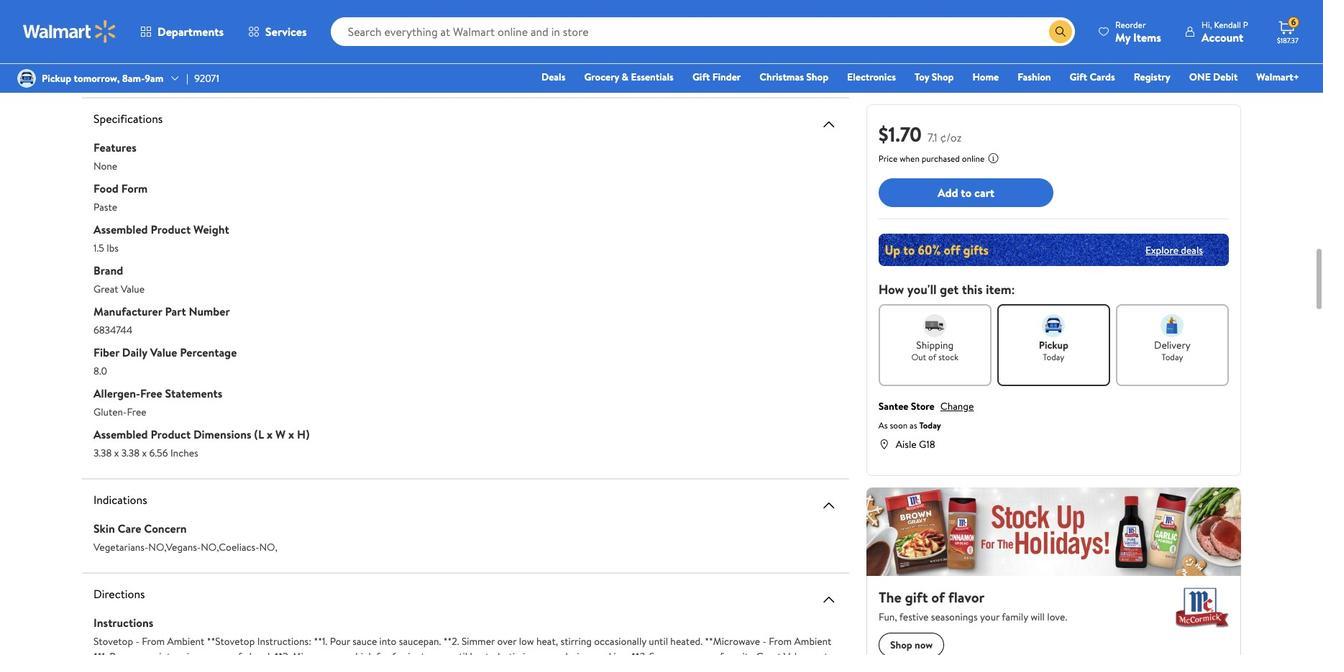 Task type: locate. For each thing, give the bounding box(es) containing it.
great down the brand
[[94, 282, 118, 296]]

0 horizontal spatial 3.38
[[94, 446, 112, 460]]

indications image
[[820, 497, 838, 514]]

0 horizontal spatial ambient
[[167, 634, 205, 649]]

heat,
[[537, 634, 558, 649]]

manufacturer
[[94, 304, 162, 319]]

0 horizontal spatial gift
[[693, 70, 710, 84]]

gift inside gift cards link
[[1070, 70, 1088, 84]]

brand
[[94, 263, 123, 278]]

when
[[900, 152, 920, 165]]

1 ambient from the left
[[167, 634, 205, 649]]

0 vertical spatial to
[[145, 65, 154, 79]]

today for delivery
[[1162, 351, 1183, 363]]

0 horizontal spatial to
[[145, 65, 154, 79]]

you left see
[[551, 65, 566, 79]]

into up for
[[379, 634, 397, 649]]

1 you from the left
[[181, 65, 197, 79]]

1 vertical spatial of
[[929, 351, 937, 363]]

stirring up during
[[561, 634, 592, 649]]

to
[[145, 65, 154, 79], [961, 185, 972, 201]]

gift finder link
[[686, 69, 748, 85]]

2 product from the top
[[151, 427, 191, 442]]

7.1
[[928, 129, 938, 145]]

x down gluten- at the bottom left of the page
[[114, 446, 119, 460]]

2 horizontal spatial today
[[1162, 351, 1183, 363]]

0 horizontal spatial serving
[[136, 14, 167, 28]]

**2. down instructions:
[[274, 649, 290, 655]]

explore deals link
[[1140, 237, 1209, 263]]

6 inside instructions stovetop - from ambient **stovetop instructions: **1. pour sauce into saucepan. **2. simmer over low heat, stirring occasionally until heated. **microwave - from ambient **1. pour sauce into microwave-safe bowl. **2. microwave on high for 6 minutes or until heated, stirring once during cooking. **3. serve over your favorite great value pasta.
[[392, 649, 397, 655]]

today inside delivery today
[[1162, 351, 1183, 363]]

of right out
[[929, 351, 937, 363]]

1 horizontal spatial value
[[150, 345, 177, 360]]

add
[[938, 185, 958, 201]]

not
[[666, 65, 681, 79]]

see
[[732, 65, 748, 79]]

1 horizontal spatial today
[[1043, 351, 1065, 363]]

full
[[120, 14, 134, 28]]

from right **microwave
[[769, 634, 792, 649]]

0 vertical spatial assembled
[[94, 222, 148, 237]]

**2.
[[444, 634, 459, 649], [274, 649, 290, 655]]

assembled down gluten- at the bottom left of the page
[[94, 427, 148, 442]]

gift left cards
[[1070, 70, 1088, 84]]

gift left it. on the right top
[[693, 70, 710, 84]]

to left cart
[[961, 185, 972, 201]]

today down intent image for pickup
[[1043, 351, 1065, 363]]

1 horizontal spatial 6
[[1291, 16, 1296, 28]]

home
[[973, 70, 999, 84]]

today inside santee store change as soon as today
[[920, 419, 941, 432]]

1 horizontal spatial sauce
[[353, 634, 377, 649]]

pickup down intent image for pickup
[[1039, 338, 1069, 352]]

until up serve
[[649, 634, 668, 649]]

of left veggies
[[170, 14, 179, 28]]

2 - from the left
[[763, 634, 767, 649]]

value inside instructions stovetop - from ambient **stovetop instructions: **1. pour sauce into saucepan. **2. simmer over low heat, stirring occasionally until heated. **microwave - from ambient **1. pour sauce into microwave-safe bowl. **2. microwave on high for 6 minutes or until heated, stirring once during cooking. **3. serve over your favorite great value pasta.
[[784, 649, 808, 655]]

2 gift from the left
[[1070, 70, 1088, 84]]

and
[[443, 65, 459, 79], [611, 65, 626, 79]]

serving right "full"
[[136, 14, 167, 28]]

microwave-
[[179, 649, 229, 655]]

into left microwave- in the bottom of the page
[[159, 649, 176, 655]]

2 from from the left
[[769, 634, 792, 649]]

1 horizontal spatial **2.
[[444, 634, 459, 649]]

1 vertical spatial assembled
[[94, 427, 148, 442]]

0 horizontal spatial 6
[[392, 649, 397, 655]]

0 vertical spatial pickup
[[42, 71, 71, 86]]

christmas
[[760, 70, 804, 84]]

shop right christmas
[[807, 70, 829, 84]]

6 right for
[[392, 649, 397, 655]]

debit
[[1213, 70, 1238, 84]]

low
[[519, 634, 534, 649]]

of inside shipping out of stock
[[929, 351, 937, 363]]

0 horizontal spatial of
[[170, 14, 179, 28]]

you right show on the left
[[181, 65, 197, 79]]

x right w
[[288, 427, 294, 442]]

2 vertical spatial value
[[784, 649, 808, 655]]

1 vertical spatial stirring
[[505, 649, 536, 655]]

1 vertical spatial 6
[[392, 649, 397, 655]]

1 vertical spatial over
[[677, 649, 696, 655]]

w
[[275, 427, 286, 442]]

value left the pasta.
[[784, 649, 808, 655]]

veggies
[[182, 14, 214, 28]]

0 vertical spatial 6
[[1291, 16, 1296, 28]]

search icon image
[[1055, 26, 1067, 37]]

¢/oz
[[940, 129, 962, 145]]

others
[[461, 65, 490, 79]]

today down intent image for delivery
[[1162, 351, 1183, 363]]

assembled up lbs
[[94, 222, 148, 237]]

today for pickup
[[1043, 351, 1065, 363]]

instructions:
[[257, 634, 311, 649]]

specifications image
[[820, 116, 838, 133]]

from down instructions
[[142, 634, 165, 649]]

add to cart
[[938, 185, 995, 201]]

shop inside christmas shop link
[[807, 70, 829, 84]]

today right as
[[920, 419, 941, 432]]

0 vertical spatial product
[[151, 222, 191, 237]]

**2. up or
[[444, 634, 459, 649]]

0 horizontal spatial value
[[121, 282, 145, 296]]

and left others
[[443, 65, 459, 79]]

0 horizontal spatial great
[[94, 282, 118, 296]]

1 horizontal spatial ambient
[[794, 634, 832, 649]]

**1.
[[314, 634, 327, 649], [94, 649, 107, 655]]

 image
[[17, 69, 36, 88]]

one
[[1189, 70, 1211, 84]]

pickup today
[[1039, 338, 1069, 363]]

reorder my items
[[1116, 18, 1162, 45]]

**microwave
[[705, 634, 760, 649]]

6 up $187.37
[[1291, 16, 1296, 28]]

2 horizontal spatial serving
[[253, 14, 285, 28]]

0 horizontal spatial sauce
[[132, 649, 157, 655]]

over
[[497, 634, 517, 649], [677, 649, 696, 655]]

cooking.
[[593, 649, 629, 655]]

3.38 left the "6.56"
[[121, 446, 140, 460]]

6834744
[[94, 323, 133, 337]]

of
[[170, 14, 179, 28], [929, 351, 937, 363]]

1 shop from the left
[[807, 70, 829, 84]]

no,
[[259, 540, 277, 555]]

1 and from the left
[[443, 65, 459, 79]]

serving up departments
[[178, 1, 209, 16]]

manufacturers,
[[334, 65, 400, 79]]

pickup left the tomorrow,
[[42, 71, 71, 86]]

gluten
[[111, 27, 140, 41]]

to right aim
[[145, 65, 154, 79]]

1 horizontal spatial stirring
[[561, 634, 592, 649]]

care
[[118, 521, 141, 537]]

1 horizontal spatial you
[[551, 65, 566, 79]]

great right favorite
[[757, 649, 781, 655]]

0 horizontal spatial **1.
[[94, 649, 107, 655]]

registry link
[[1128, 69, 1177, 85]]

into
[[379, 634, 397, 649], [159, 649, 176, 655]]

1 horizontal spatial to
[[961, 185, 972, 201]]

0 vertical spatial of
[[170, 14, 179, 28]]

1 vertical spatial sauce
[[132, 649, 157, 655]]

walmart image
[[23, 20, 117, 43]]

free down allergen-
[[127, 405, 146, 419]]

1 horizontal spatial serving
[[178, 1, 209, 16]]

serving right every
[[253, 14, 285, 28]]

1 horizontal spatial over
[[677, 649, 696, 655]]

1 horizontal spatial until
[[649, 634, 668, 649]]

0 horizontal spatial -
[[136, 634, 139, 649]]

calories
[[125, 1, 158, 16]]

1 vertical spatial until
[[448, 649, 468, 655]]

6 inside the 6 $187.37
[[1291, 16, 1296, 28]]

0 vertical spatial **1.
[[314, 634, 327, 649]]

product up the "6.56"
[[151, 427, 191, 442]]

per
[[161, 1, 175, 16]]

today inside the "pickup today"
[[1043, 351, 1065, 363]]

0 horizontal spatial **2.
[[274, 649, 290, 655]]

shop
[[807, 70, 829, 84], [932, 70, 954, 84]]

ambient up microwave- in the bottom of the page
[[167, 634, 205, 649]]

0 horizontal spatial from
[[142, 634, 165, 649]]

- right **microwave
[[763, 634, 767, 649]]

| 92071
[[187, 71, 219, 86]]

1 horizontal spatial of
[[929, 351, 937, 363]]

0 vertical spatial **2.
[[444, 634, 459, 649]]

2 horizontal spatial value
[[784, 649, 808, 655]]

**3.
[[632, 649, 647, 655]]

gift for gift finder
[[693, 70, 710, 84]]

until
[[649, 634, 668, 649], [448, 649, 468, 655]]

value up manufacturer
[[121, 282, 145, 296]]

2 assembled from the top
[[94, 427, 148, 442]]

8am-
[[122, 71, 145, 86]]

ambient up the pasta.
[[794, 634, 832, 649]]

over left the low
[[497, 634, 517, 649]]

1 horizontal spatial great
[[757, 649, 781, 655]]

0 horizontal spatial shop
[[807, 70, 829, 84]]

your
[[698, 649, 718, 655]]

concern
[[144, 521, 187, 537]]

&
[[622, 70, 629, 84]]

1 vertical spatial product
[[151, 427, 191, 442]]

soon
[[890, 419, 908, 432]]

1 vertical spatial **2.
[[274, 649, 290, 655]]

shop for toy shop
[[932, 70, 954, 84]]

once
[[539, 649, 560, 655]]

1 - from the left
[[136, 634, 139, 649]]

- down instructions
[[136, 634, 139, 649]]

from
[[142, 634, 165, 649], [769, 634, 792, 649]]

1 horizontal spatial into
[[379, 634, 397, 649]]

0 horizontal spatial and
[[443, 65, 459, 79]]

great
[[94, 282, 118, 296], [757, 649, 781, 655]]

0 horizontal spatial over
[[497, 634, 517, 649]]

pour up the on
[[330, 634, 350, 649]]

p
[[1243, 18, 1249, 31]]

ambient
[[167, 634, 205, 649], [794, 634, 832, 649]]

to inside button
[[961, 185, 972, 201]]

shop inside toy shop link
[[932, 70, 954, 84]]

food
[[94, 181, 119, 196]]

1 vertical spatial into
[[159, 649, 176, 655]]

every
[[227, 14, 251, 28]]

over down the heated.
[[677, 649, 696, 655]]

0 horizontal spatial today
[[920, 419, 941, 432]]

0 horizontal spatial you
[[181, 65, 197, 79]]

1 horizontal spatial 3.38
[[121, 446, 140, 460]]

and left we
[[611, 65, 626, 79]]

stirring down the low
[[505, 649, 536, 655]]

2 shop from the left
[[932, 70, 954, 84]]

gift inside gift finder link
[[693, 70, 710, 84]]

price when purchased online
[[879, 152, 985, 165]]

until right or
[[448, 649, 468, 655]]

great inside instructions stovetop - from ambient **stovetop instructions: **1. pour sauce into saucepan. **2. simmer over low heat, stirring occasionally until heated. **microwave - from ambient **1. pour sauce into microwave-safe bowl. **2. microwave on high for 6 minutes or until heated, stirring once during cooking. **3. serve over your favorite great value pasta.
[[757, 649, 781, 655]]

1 horizontal spatial gift
[[1070, 70, 1088, 84]]

shipping
[[917, 338, 954, 352]]

x
[[267, 427, 273, 442], [288, 427, 294, 442], [114, 446, 119, 460], [142, 446, 147, 460]]

1 vertical spatial pickup
[[1039, 338, 1069, 352]]

**1. down the stovetop
[[94, 649, 107, 655]]

free
[[140, 386, 162, 401], [127, 405, 146, 419]]

1 vertical spatial to
[[961, 185, 972, 201]]

0 horizontal spatial pour
[[110, 649, 130, 655]]

8.0
[[94, 364, 107, 378]]

of inside 60 calories per serving a full serving of veggies in every serving gluten free net weight: 24oz
[[170, 14, 179, 28]]

or
[[437, 649, 446, 655]]

1 horizontal spatial from
[[769, 634, 792, 649]]

1 horizontal spatial shop
[[932, 70, 954, 84]]

1 horizontal spatial pickup
[[1039, 338, 1069, 352]]

vegetarians-
[[94, 540, 148, 555]]

free left "statements"
[[140, 386, 162, 401]]

3.38 down gluten- at the bottom left of the page
[[94, 446, 112, 460]]

shop right toy
[[932, 70, 954, 84]]

0 vertical spatial great
[[94, 282, 118, 296]]

my
[[1116, 29, 1131, 45]]

1 horizontal spatial -
[[763, 634, 767, 649]]

sauce down the stovetop
[[132, 649, 157, 655]]

1 vertical spatial great
[[757, 649, 781, 655]]

product left 'weight' on the top left of the page
[[151, 222, 191, 237]]

pour down the stovetop
[[110, 649, 130, 655]]

2 and from the left
[[611, 65, 626, 79]]

0 vertical spatial free
[[140, 386, 162, 401]]

**1. up microwave
[[314, 634, 327, 649]]

0 vertical spatial pour
[[330, 634, 350, 649]]

features none food form paste assembled product weight 1.5 lbs brand great value manufacturer part number 6834744 fiber daily value percentage 8.0 allergen-free statements gluten-free assembled product dimensions (l x w x h) 3.38 x 3.38 x 6.56 inches
[[94, 140, 310, 460]]

1 gift from the left
[[693, 70, 710, 84]]

1 vertical spatial **1.
[[94, 649, 107, 655]]

we
[[629, 65, 641, 79]]

1 horizontal spatial and
[[611, 65, 626, 79]]

0 horizontal spatial pickup
[[42, 71, 71, 86]]

sauce up high
[[353, 634, 377, 649]]

2 ambient from the left
[[794, 634, 832, 649]]

value right daily
[[150, 345, 177, 360]]

how
[[879, 281, 904, 298]]

change
[[941, 399, 974, 414]]



Task type: vqa. For each thing, say whether or not it's contained in the screenshot.
into
yes



Task type: describe. For each thing, give the bounding box(es) containing it.
provide
[[492, 65, 525, 79]]

(l
[[254, 427, 264, 442]]

explore
[[1146, 243, 1179, 257]]

gift cards link
[[1063, 69, 1122, 85]]

our
[[750, 65, 765, 79]]

departments
[[158, 24, 224, 40]]

free
[[143, 27, 161, 41]]

skin
[[94, 521, 115, 537]]

specifications
[[94, 111, 163, 127]]

shop for christmas shop
[[807, 70, 829, 84]]

bowl.
[[249, 649, 272, 655]]

1.5
[[94, 241, 104, 255]]

pickup for today
[[1039, 338, 1069, 352]]

no,coeliacs-
[[201, 540, 259, 555]]

0 vertical spatial stirring
[[561, 634, 592, 649]]

see
[[569, 65, 584, 79]]

60
[[111, 1, 122, 16]]

1 horizontal spatial pour
[[330, 634, 350, 649]]

add to cart button
[[879, 178, 1054, 207]]

store
[[911, 399, 935, 414]]

x right the (l
[[267, 427, 273, 442]]

9am
[[145, 71, 163, 86]]

as
[[879, 419, 888, 432]]

santee
[[879, 399, 909, 414]]

online
[[962, 152, 985, 165]]

grocery & essentials
[[584, 70, 674, 84]]

1 vertical spatial free
[[127, 405, 146, 419]]

92071
[[194, 71, 219, 86]]

heated.
[[671, 634, 703, 649]]

**stovetop
[[207, 634, 255, 649]]

0 horizontal spatial until
[[448, 649, 468, 655]]

on
[[342, 649, 353, 655]]

great inside features none food form paste assembled product weight 1.5 lbs brand great value manufacturer part number 6834744 fiber daily value percentage 8.0 allergen-free statements gluten-free assembled product dimensions (l x w x h) 3.38 x 3.38 x 6.56 inches
[[94, 282, 118, 296]]

skin care concern vegetarians-no,vegans-no,coeliacs-no,
[[94, 521, 277, 555]]

deals link
[[535, 69, 572, 85]]

deals
[[1181, 243, 1203, 257]]

net
[[111, 39, 127, 54]]

fiber
[[94, 345, 119, 360]]

in
[[217, 14, 225, 28]]

24oz
[[164, 39, 185, 54]]

paste
[[94, 200, 117, 214]]

stovetop
[[94, 634, 133, 649]]

pickup for tomorrow,
[[42, 71, 71, 86]]

0 vertical spatial until
[[649, 634, 668, 649]]

60 calories per serving a full serving of veggies in every serving gluten free net weight: 24oz
[[111, 1, 285, 54]]

0 vertical spatial sauce
[[353, 634, 377, 649]]

grocery
[[584, 70, 619, 84]]

1 assembled from the top
[[94, 222, 148, 237]]

0 vertical spatial over
[[497, 634, 517, 649]]

aisle g18
[[896, 437, 935, 452]]

1 from from the left
[[142, 634, 165, 649]]

$187.37
[[1277, 35, 1299, 45]]

6 $187.37
[[1277, 16, 1299, 45]]

serve
[[649, 649, 674, 655]]

a
[[111, 14, 117, 28]]

cart
[[975, 185, 995, 201]]

1 vertical spatial pour
[[110, 649, 130, 655]]

accurate
[[200, 65, 237, 79]]

weight
[[193, 222, 229, 237]]

electronics link
[[841, 69, 903, 85]]

0 vertical spatial value
[[121, 282, 145, 296]]

directions
[[94, 586, 145, 602]]

reorder
[[1116, 18, 1146, 31]]

pickup tomorrow, 8am-9am
[[42, 71, 163, 86]]

services
[[265, 24, 307, 40]]

no,vegans-
[[148, 540, 201, 555]]

features
[[94, 140, 137, 155]]

0 vertical spatial into
[[379, 634, 397, 649]]

as
[[910, 419, 917, 432]]

x left the "6.56"
[[142, 446, 147, 460]]

up to sixty percent off deals. shop now. image
[[879, 234, 1229, 266]]

aisle
[[896, 437, 917, 452]]

2 you from the left
[[551, 65, 566, 79]]

how you'll get this item:
[[879, 281, 1015, 298]]

you'll
[[907, 281, 937, 298]]

pasta.
[[810, 649, 835, 655]]

grocery & essentials link
[[578, 69, 680, 85]]

fashion
[[1018, 70, 1051, 84]]

price
[[879, 152, 898, 165]]

walmart+
[[1257, 70, 1300, 84]]

gluten-
[[94, 405, 127, 419]]

disclaimer
[[767, 65, 811, 79]]

departments button
[[128, 14, 236, 49]]

0 horizontal spatial stirring
[[505, 649, 536, 655]]

1 horizontal spatial **1.
[[314, 634, 327, 649]]

account
[[1202, 29, 1244, 45]]

0 horizontal spatial into
[[159, 649, 176, 655]]

intent image for delivery image
[[1161, 314, 1184, 337]]

gift for gift cards
[[1070, 70, 1088, 84]]

out
[[912, 351, 926, 363]]

change button
[[941, 399, 974, 414]]

1 3.38 from the left
[[94, 446, 112, 460]]

Walmart Site-Wide search field
[[331, 17, 1075, 46]]

items
[[1134, 29, 1162, 45]]

see our disclaimer button
[[732, 65, 811, 79]]

g18
[[919, 437, 935, 452]]

show
[[157, 65, 179, 79]]

intent image for pickup image
[[1042, 314, 1065, 337]]

delivery
[[1154, 338, 1191, 352]]

none
[[94, 159, 117, 173]]

registry
[[1134, 70, 1171, 84]]

simmer
[[462, 634, 495, 649]]

delivery today
[[1154, 338, 1191, 363]]

1 vertical spatial value
[[150, 345, 177, 360]]

2 3.38 from the left
[[121, 446, 140, 460]]

Search search field
[[331, 17, 1075, 46]]

kendall
[[1214, 18, 1241, 31]]

during
[[562, 649, 590, 655]]

for
[[376, 649, 389, 655]]

one debit link
[[1183, 69, 1245, 85]]

saucepan.
[[399, 634, 441, 649]]

have
[[643, 65, 664, 79]]

verified
[[683, 65, 716, 79]]

information.
[[277, 65, 332, 79]]

home link
[[966, 69, 1006, 85]]

directions image
[[820, 591, 838, 608]]

part
[[165, 304, 186, 319]]

legal information image
[[988, 152, 999, 164]]

intent image for shipping image
[[924, 314, 947, 337]]

1 product from the top
[[151, 222, 191, 237]]

walmart+ link
[[1250, 69, 1306, 85]]

|
[[187, 71, 189, 86]]

6.56
[[149, 446, 168, 460]]

h)
[[297, 427, 310, 442]]



